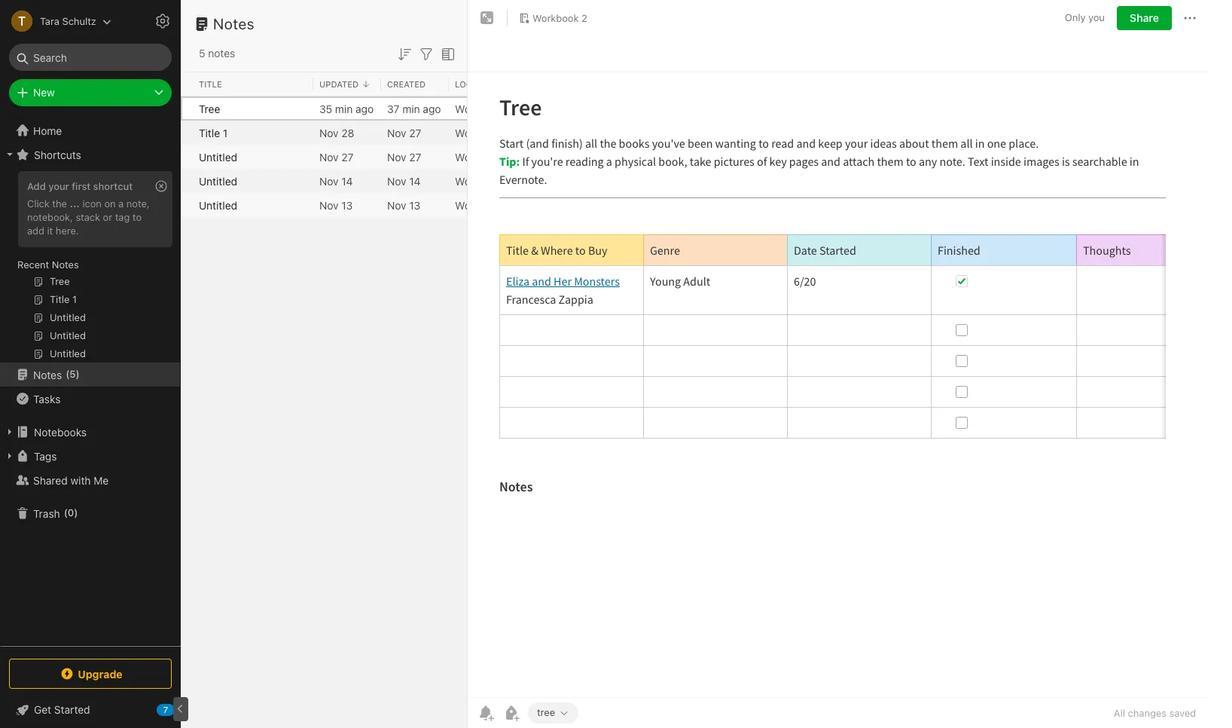 Task type: vqa. For each thing, say whether or not it's contained in the screenshot.


Task type: describe. For each thing, give the bounding box(es) containing it.
location
[[455, 79, 498, 89]]

title 1
[[199, 126, 228, 139]]

) for notes
[[76, 368, 80, 380]]

ago for 35 min ago
[[356, 102, 374, 115]]

notes for notes
[[213, 15, 255, 32]]

trash
[[33, 507, 60, 520]]

tara
[[40, 15, 59, 27]]

37
[[387, 102, 400, 115]]

2 for nov 14
[[508, 174, 514, 187]]

home
[[33, 124, 62, 137]]

Add filters field
[[418, 44, 436, 63]]

workbook 2 inside button
[[533, 12, 588, 24]]

shared with me link
[[0, 468, 180, 492]]

notebooks
[[34, 425, 87, 438]]

( for trash
[[64, 507, 68, 519]]

workbook for nov 14
[[455, 174, 505, 187]]

1 vertical spatial notes
[[52, 259, 79, 271]]

nov 27 for 27
[[387, 150, 422, 163]]

tags
[[34, 450, 57, 462]]

add filters image
[[418, 45, 436, 63]]

untitled for nov 14
[[199, 174, 237, 187]]

all
[[1115, 707, 1126, 719]]

with
[[70, 474, 91, 486]]

workbook for 35 min ago
[[455, 102, 505, 115]]

here.
[[56, 224, 79, 237]]

row group inside note list element
[[181, 96, 720, 217]]

35
[[320, 102, 332, 115]]

recent
[[17, 259, 49, 271]]

cell for nov 27
[[181, 145, 193, 169]]

started
[[54, 703, 90, 716]]

5 inside note list element
[[199, 47, 205, 60]]

Search text field
[[20, 44, 161, 71]]

updated
[[320, 79, 359, 89]]

share button
[[1118, 6, 1173, 30]]

notes
[[208, 47, 235, 60]]

click to collapse image
[[175, 700, 187, 718]]

untitled for nov 27
[[199, 150, 237, 163]]

shared with me
[[33, 474, 109, 486]]

get
[[34, 703, 51, 716]]

tara schultz
[[40, 15, 96, 27]]

add
[[27, 224, 44, 237]]

5 inside notes ( 5 )
[[70, 368, 76, 380]]

icon on a note, notebook, stack or tag to add it here.
[[27, 197, 150, 237]]

ago for 37 min ago
[[423, 102, 441, 115]]

7
[[163, 705, 168, 714]]

2 inside button
[[582, 12, 588, 24]]

upgrade
[[78, 667, 123, 680]]

settings image
[[154, 12, 172, 30]]

row group containing title
[[181, 72, 796, 96]]

2 for 35 min ago
[[508, 102, 514, 115]]

nov 27 for 28
[[387, 126, 422, 139]]

more actions image
[[1182, 9, 1200, 27]]

2 nov 14 from the left
[[387, 174, 421, 187]]

More actions field
[[1182, 6, 1200, 30]]

( for notes
[[66, 368, 70, 380]]

workbook 2 for nov 14
[[455, 174, 514, 187]]

saved
[[1170, 707, 1197, 719]]

min for 35
[[335, 102, 353, 115]]

you
[[1089, 11, 1106, 24]]

cell for nov 28
[[181, 121, 193, 145]]

shortcut
[[93, 180, 133, 192]]

recent notes
[[17, 259, 79, 271]]

stack
[[76, 211, 100, 223]]

Account field
[[0, 6, 111, 36]]

27 for nov 27
[[409, 150, 422, 163]]

get started
[[34, 703, 90, 716]]

tree containing home
[[0, 118, 181, 645]]

37 min ago
[[387, 102, 441, 115]]

tree
[[537, 706, 555, 718]]

1
[[223, 126, 228, 139]]

workbook 2 for 35 min ago
[[455, 102, 514, 115]]

2 for nov 27
[[508, 150, 514, 163]]

only you
[[1066, 11, 1106, 24]]

Sort options field
[[396, 44, 414, 63]]

nov 28
[[320, 126, 355, 139]]

tasks button
[[0, 387, 180, 411]]

) for trash
[[74, 507, 78, 519]]

expand tags image
[[4, 450, 16, 462]]

2 14 from the left
[[409, 174, 421, 187]]

cell for nov 14
[[181, 169, 193, 193]]

icon
[[82, 197, 102, 209]]

me
[[94, 474, 109, 486]]



Task type: locate. For each thing, give the bounding box(es) containing it.
2 for nov 28
[[508, 126, 514, 139]]

row group
[[181, 72, 796, 96], [181, 96, 720, 217]]

click
[[27, 197, 50, 209]]

add a reminder image
[[477, 704, 495, 722]]

2 min from the left
[[403, 102, 420, 115]]

1 horizontal spatial nov 13
[[387, 199, 421, 211]]

Help and Learning task checklist field
[[0, 698, 181, 722]]

title for title 1
[[199, 126, 220, 139]]

expand notebooks image
[[4, 426, 16, 438]]

14 down '37 min ago'
[[409, 174, 421, 187]]

0 vertical spatial )
[[76, 368, 80, 380]]

0 horizontal spatial nov 14
[[320, 174, 353, 187]]

0 horizontal spatial ago
[[356, 102, 374, 115]]

13
[[342, 199, 353, 211], [409, 199, 421, 211]]

add
[[27, 180, 46, 192]]

5 notes
[[199, 47, 235, 60]]

1 horizontal spatial 5
[[199, 47, 205, 60]]

1 horizontal spatial ago
[[423, 102, 441, 115]]

add your first shortcut
[[27, 180, 133, 192]]

notebooks link
[[0, 420, 180, 444]]

note,
[[126, 197, 150, 209]]

share
[[1130, 11, 1160, 24]]

2 ago from the left
[[423, 102, 441, 115]]

0 horizontal spatial min
[[335, 102, 353, 115]]

add tag image
[[503, 704, 521, 722]]

expand note image
[[479, 9, 497, 27]]

0 vertical spatial (
[[66, 368, 70, 380]]

2 cell from the top
[[181, 121, 193, 145]]

notes
[[213, 15, 255, 32], [52, 259, 79, 271], [33, 368, 62, 381]]

1 cell from the top
[[181, 96, 193, 121]]

notes inside note list element
[[213, 15, 255, 32]]

(
[[66, 368, 70, 380], [64, 507, 68, 519]]

nov 14 down '37 min ago'
[[387, 174, 421, 187]]

2 vertical spatial notes
[[33, 368, 62, 381]]

schultz
[[62, 15, 96, 27]]

workbook
[[533, 12, 579, 24], [455, 102, 505, 115], [455, 126, 505, 139], [455, 150, 505, 163], [455, 174, 505, 187], [455, 199, 505, 211]]

)
[[76, 368, 80, 380], [74, 507, 78, 519]]

tags button
[[0, 444, 180, 468]]

2 for nov 13
[[508, 199, 514, 211]]

nov 13
[[320, 199, 353, 211], [387, 199, 421, 211]]

nov 14
[[320, 174, 353, 187], [387, 174, 421, 187]]

2 title from the top
[[199, 126, 220, 139]]

5 up the tasks button
[[70, 368, 76, 380]]

shared
[[33, 474, 68, 486]]

0 vertical spatial title
[[199, 79, 222, 89]]

shortcuts
[[34, 148, 81, 161]]

5 left notes
[[199, 47, 205, 60]]

tree
[[0, 118, 181, 645]]

nov 14 down nov 28
[[320, 174, 353, 187]]

to
[[133, 211, 142, 223]]

2 row group from the top
[[181, 96, 720, 217]]

1 untitled from the top
[[199, 150, 237, 163]]

ago
[[356, 102, 374, 115], [423, 102, 441, 115]]

5
[[199, 47, 205, 60], [70, 368, 76, 380]]

tag
[[115, 211, 130, 223]]

untitled for nov 13
[[199, 199, 237, 211]]

1 nov 13 from the left
[[320, 199, 353, 211]]

5 cell from the top
[[181, 193, 193, 217]]

group
[[0, 167, 180, 369]]

2 nov 13 from the left
[[387, 199, 421, 211]]

14
[[342, 174, 353, 187], [409, 174, 421, 187]]

workbook for nov 27
[[455, 150, 505, 163]]

3 cell from the top
[[181, 145, 193, 169]]

1 row group from the top
[[181, 72, 796, 96]]

title
[[199, 79, 222, 89], [199, 126, 220, 139]]

cell for nov 13
[[181, 193, 193, 217]]

new button
[[9, 79, 172, 106]]

28
[[342, 126, 355, 139]]

min for 37
[[403, 102, 420, 115]]

) inside trash ( 0 )
[[74, 507, 78, 519]]

it
[[47, 224, 53, 237]]

notebook,
[[27, 211, 73, 223]]

None search field
[[20, 44, 161, 71]]

0
[[68, 507, 74, 519]]

a
[[118, 197, 124, 209]]

ago left '37'
[[356, 102, 374, 115]]

changes
[[1129, 707, 1167, 719]]

note window element
[[468, 0, 1209, 728]]

27 for nov 28
[[409, 126, 422, 139]]

2 vertical spatial untitled
[[199, 199, 237, 211]]

notes for notes ( 5 )
[[33, 368, 62, 381]]

shortcuts button
[[0, 142, 180, 167]]

or
[[103, 211, 112, 223]]

1 ago from the left
[[356, 102, 374, 115]]

0 horizontal spatial 13
[[342, 199, 353, 211]]

on
[[104, 197, 116, 209]]

2
[[582, 12, 588, 24], [508, 102, 514, 115], [508, 126, 514, 139], [508, 150, 514, 163], [508, 174, 514, 187], [508, 199, 514, 211]]

only
[[1066, 11, 1086, 24]]

2 13 from the left
[[409, 199, 421, 211]]

notes right recent
[[52, 259, 79, 271]]

untitled
[[199, 150, 237, 163], [199, 174, 237, 187], [199, 199, 237, 211]]

workbook 2
[[533, 12, 588, 24], [455, 102, 514, 115], [455, 126, 514, 139], [455, 150, 514, 163], [455, 174, 514, 187], [455, 199, 514, 211]]

the
[[52, 197, 67, 209]]

click the ...
[[27, 197, 80, 209]]

notes up notes
[[213, 15, 255, 32]]

title for title
[[199, 79, 222, 89]]

tasks
[[33, 392, 61, 405]]

) inside notes ( 5 )
[[76, 368, 80, 380]]

min
[[335, 102, 353, 115], [403, 102, 420, 115]]

0 vertical spatial untitled
[[199, 150, 237, 163]]

workbook 2 for nov 28
[[455, 126, 514, 139]]

trash ( 0 )
[[33, 507, 78, 520]]

( right trash
[[64, 507, 68, 519]]

35 min ago
[[320, 102, 374, 115]]

0 horizontal spatial 14
[[342, 174, 353, 187]]

workbook for nov 28
[[455, 126, 505, 139]]

workbook 2 button
[[514, 8, 593, 29]]

workbook 2 for nov 27
[[455, 150, 514, 163]]

title up tree
[[199, 79, 222, 89]]

1 min from the left
[[335, 102, 353, 115]]

group containing add your first shortcut
[[0, 167, 180, 369]]

created
[[387, 79, 426, 89]]

1 horizontal spatial nov 14
[[387, 174, 421, 187]]

workbook for nov 13
[[455, 199, 505, 211]]

( inside trash ( 0 )
[[64, 507, 68, 519]]

0 horizontal spatial nov 13
[[320, 199, 353, 211]]

note list element
[[181, 0, 796, 728]]

your
[[48, 180, 69, 192]]

3 untitled from the top
[[199, 199, 237, 211]]

1 horizontal spatial 13
[[409, 199, 421, 211]]

View options field
[[436, 44, 457, 63]]

tree button
[[528, 702, 579, 724]]

tree
[[199, 102, 220, 115]]

nov 27
[[387, 126, 422, 139], [320, 150, 354, 163], [387, 150, 422, 163]]

14 down 28
[[342, 174, 353, 187]]

cell
[[181, 96, 193, 121], [181, 121, 193, 145], [181, 145, 193, 169], [181, 169, 193, 193], [181, 193, 193, 217]]

row group containing tree
[[181, 96, 720, 217]]

0 vertical spatial notes
[[213, 15, 255, 32]]

1 nov 14 from the left
[[320, 174, 353, 187]]

min right 35
[[335, 102, 353, 115]]

) right trash
[[74, 507, 78, 519]]

0 horizontal spatial 5
[[70, 368, 76, 380]]

1 horizontal spatial min
[[403, 102, 420, 115]]

...
[[70, 197, 80, 209]]

tree Tag actions field
[[555, 708, 570, 718]]

1 vertical spatial 5
[[70, 368, 76, 380]]

new
[[33, 86, 55, 99]]

1 title from the top
[[199, 79, 222, 89]]

title left 1
[[199, 126, 220, 139]]

1 vertical spatial title
[[199, 126, 220, 139]]

Note Editor text field
[[468, 72, 1209, 697]]

( up the tasks button
[[66, 368, 70, 380]]

0 vertical spatial 5
[[199, 47, 205, 60]]

( inside notes ( 5 )
[[66, 368, 70, 380]]

cell for 35 min ago
[[181, 96, 193, 121]]

notes inside notes ( 5 )
[[33, 368, 62, 381]]

nov
[[320, 126, 339, 139], [387, 126, 407, 139], [320, 150, 339, 163], [387, 150, 407, 163], [320, 174, 339, 187], [387, 174, 407, 187], [320, 199, 339, 211], [387, 199, 407, 211]]

ago down created
[[423, 102, 441, 115]]

workbook inside button
[[533, 12, 579, 24]]

min right '37'
[[403, 102, 420, 115]]

notes up tasks
[[33, 368, 62, 381]]

all changes saved
[[1115, 707, 1197, 719]]

1 vertical spatial (
[[64, 507, 68, 519]]

home link
[[0, 118, 181, 142]]

upgrade button
[[9, 659, 172, 689]]

1 vertical spatial untitled
[[199, 174, 237, 187]]

4 cell from the top
[[181, 169, 193, 193]]

workbook 2 for nov 13
[[455, 199, 514, 211]]

1 vertical spatial )
[[74, 507, 78, 519]]

1 13 from the left
[[342, 199, 353, 211]]

2 untitled from the top
[[199, 174, 237, 187]]

notes ( 5 )
[[33, 368, 80, 381]]

27
[[409, 126, 422, 139], [342, 150, 354, 163], [409, 150, 422, 163]]

first
[[72, 180, 91, 192]]

1 horizontal spatial 14
[[409, 174, 421, 187]]

1 14 from the left
[[342, 174, 353, 187]]

) up the tasks button
[[76, 368, 80, 380]]



